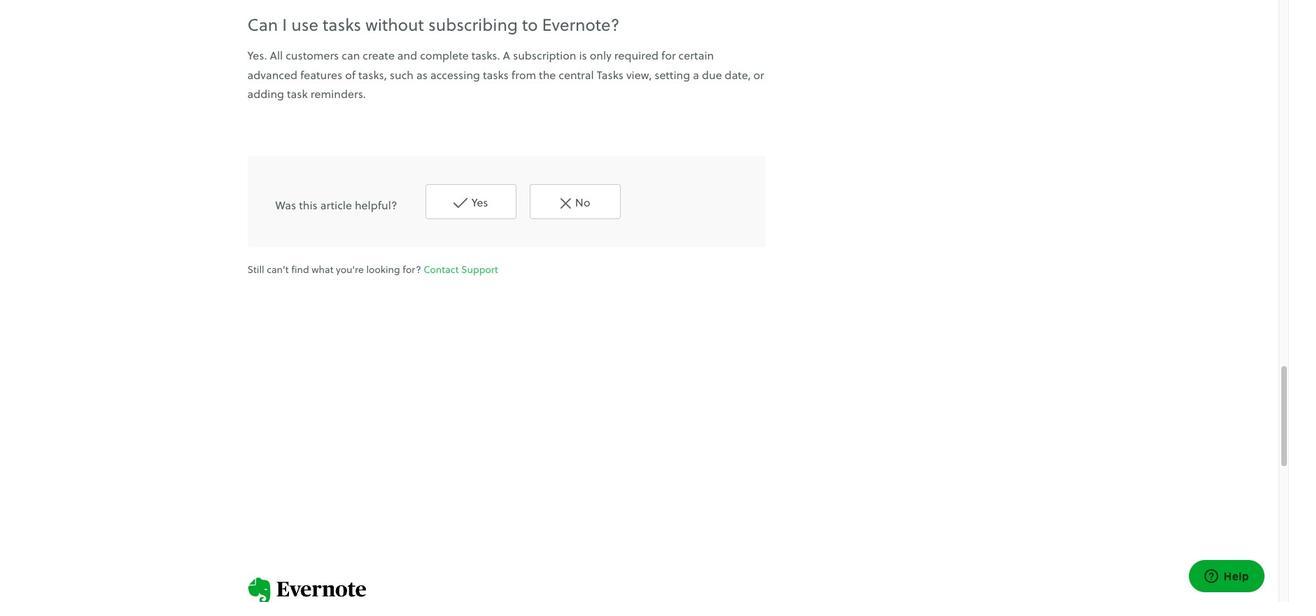 Task type: vqa. For each thing, say whether or not it's contained in the screenshot.
right new
no



Task type: describe. For each thing, give the bounding box(es) containing it.
tasks
[[597, 66, 624, 82]]

evernote?
[[542, 13, 620, 36]]

such
[[390, 66, 414, 82]]

complete
[[420, 47, 469, 63]]

to
[[522, 13, 538, 36]]

a
[[693, 66, 700, 82]]

can't
[[267, 263, 289, 276]]

due
[[702, 66, 722, 82]]

or
[[754, 66, 765, 82]]

date,
[[725, 66, 751, 82]]

still can't find what you're looking for? contact support
[[248, 263, 499, 276]]

and
[[398, 47, 418, 63]]

is
[[579, 47, 587, 63]]

create
[[363, 47, 395, 63]]

of
[[345, 66, 356, 82]]

use
[[291, 13, 319, 36]]

reminders.
[[311, 85, 366, 101]]

looking
[[367, 263, 400, 276]]

certain
[[679, 47, 714, 63]]

article
[[321, 197, 352, 213]]

task
[[287, 85, 308, 101]]

contact support link
[[424, 263, 499, 277]]

from
[[512, 66, 537, 82]]

what
[[312, 263, 334, 276]]

can i use tasks without subscribing to evernote?
[[248, 13, 620, 36]]

still
[[248, 263, 265, 276]]

yes. all customers can create and complete tasks. a subscription is only required for certain advanced features of tasks, such as accessing tasks from the central tasks view, setting a due date, or adding task reminders.
[[248, 47, 765, 101]]

advanced
[[248, 66, 298, 82]]

subscription
[[513, 47, 577, 63]]

adding
[[248, 85, 284, 101]]



Task type: locate. For each thing, give the bounding box(es) containing it.
central
[[559, 66, 594, 82]]

can
[[342, 47, 360, 63]]

tasks,
[[359, 66, 387, 82]]

yes.
[[248, 47, 267, 63]]

for
[[662, 47, 676, 63]]

support
[[462, 263, 499, 276]]

helpful?
[[355, 197, 398, 213]]

only
[[590, 47, 612, 63]]

0 vertical spatial tasks
[[323, 13, 361, 36]]

subscribing
[[429, 13, 518, 36]]

all
[[270, 47, 283, 63]]

features
[[300, 66, 343, 82]]

1 vertical spatial tasks
[[483, 66, 509, 82]]

view,
[[627, 66, 652, 82]]

tasks up can
[[323, 13, 361, 36]]

a
[[503, 47, 510, 63]]

i
[[282, 13, 287, 36]]

setting
[[655, 66, 691, 82]]

None radio
[[426, 184, 517, 219], [530, 184, 621, 219], [426, 184, 517, 219], [530, 184, 621, 219]]

option group
[[426, 184, 621, 219]]

1 horizontal spatial tasks
[[483, 66, 509, 82]]

required
[[615, 47, 659, 63]]

tasks inside yes. all customers can create and complete tasks. a subscription is only required for certain advanced features of tasks, such as accessing tasks from the central tasks view, setting a due date, or adding task reminders.
[[483, 66, 509, 82]]

find
[[291, 263, 309, 276]]

for?
[[403, 263, 421, 276]]

0 horizontal spatial tasks
[[323, 13, 361, 36]]

tasks.
[[472, 47, 500, 63]]

accessing
[[431, 66, 480, 82]]

without
[[366, 13, 424, 36]]

this
[[299, 197, 318, 213]]

customers
[[286, 47, 339, 63]]

tasks
[[323, 13, 361, 36], [483, 66, 509, 82]]

as
[[417, 66, 428, 82]]

can
[[248, 13, 278, 36]]

tasks down tasks. at the left top of page
[[483, 66, 509, 82]]

was this article helpful?
[[276, 197, 398, 213]]

was
[[276, 197, 296, 213]]

the
[[539, 66, 556, 82]]

contact
[[424, 263, 459, 276]]

you're
[[336, 263, 364, 276]]



